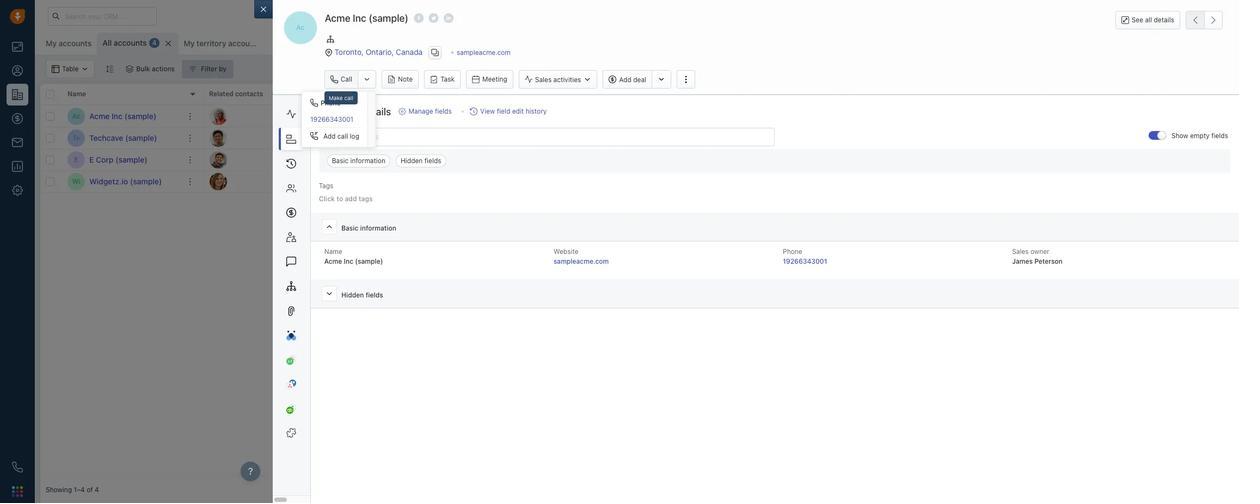 Task type: vqa. For each thing, say whether or not it's contained in the screenshot.
Apply
no



Task type: locate. For each thing, give the bounding box(es) containing it.
tags down sampletechcave.com
[[319, 182, 333, 190]]

website
[[291, 90, 317, 98], [554, 248, 578, 256]]

4 right 'of'
[[95, 486, 99, 495]]

0 vertical spatial phone
[[699, 90, 719, 98]]

facebook circled image
[[414, 13, 424, 24]]

e for e
[[74, 156, 78, 164]]

hidden up 5,600
[[401, 157, 423, 165]]

fields right "empty"
[[1211, 132, 1228, 140]]

(sample)
[[369, 13, 408, 24], [124, 111, 156, 121], [125, 133, 157, 142], [115, 155, 147, 164], [130, 177, 162, 186], [355, 257, 383, 266]]

container_wx8msf4aqz5i3rn1 image for $ 5,600
[[457, 178, 464, 185]]

make
[[329, 95, 343, 101]]

the
[[1196, 282, 1209, 292]]

1 vertical spatial information
[[360, 224, 396, 232]]

manage
[[409, 107, 433, 116]]

2 vertical spatial sampleacme.com link
[[554, 257, 609, 266]]

hidden fields
[[401, 157, 441, 165], [341, 291, 383, 299]]

ac up te
[[72, 112, 80, 120]]

1 horizontal spatial website
[[554, 248, 578, 256]]

$
[[372, 111, 378, 121], [372, 133, 378, 143], [372, 155, 378, 164], [372, 176, 378, 186]]

widgetz.io
[[89, 177, 128, 186]]

basic information
[[332, 157, 385, 165], [341, 224, 396, 232]]

2 vertical spatial acme
[[324, 257, 342, 266]]

1 horizontal spatial details
[[1154, 16, 1174, 24]]

1 horizontal spatial e
[[89, 155, 94, 164]]

accounts left the all
[[59, 39, 92, 48]]

0 horizontal spatial sampleacme.com
[[291, 112, 345, 120]]

container_wx8msf4aqz5i3rn1 image left 'filter'
[[189, 65, 197, 73]]

2 vertical spatial inc
[[344, 257, 353, 266]]

4 up bulk actions
[[152, 39, 157, 47]]

sampleacme.com inside grid
[[291, 112, 345, 120]]

manage fields link
[[398, 107, 452, 117]]

0 horizontal spatial website
[[291, 90, 317, 98]]

james
[[467, 112, 487, 120], [467, 177, 487, 186], [1012, 257, 1033, 266]]

1 horizontal spatial 19266343001 link
[[783, 257, 827, 266]]

add
[[322, 156, 333, 164], [648, 177, 660, 186], [345, 195, 357, 203]]

activities
[[553, 76, 581, 84]]

add inside button
[[619, 76, 631, 84]]

contacts
[[235, 90, 263, 98]]

basic information down log at the left of the page
[[332, 157, 385, 165]]

press space to select this row. row containing techcave (sample)
[[40, 127, 204, 149]]

sales owner
[[454, 90, 493, 98]]

+ click to add up widgetz.io link
[[291, 156, 333, 164]]

grid
[[40, 83, 1052, 477]]

my for my territory accounts
[[184, 39, 195, 48]]

name inside name acme inc (sample)
[[324, 248, 342, 256]]

techcave
[[89, 133, 123, 142]]

1 $ from the top
[[372, 111, 378, 121]]

2 vertical spatial click
[[319, 195, 335, 203]]

show empty fields
[[1172, 132, 1228, 140]]

peterson
[[489, 112, 516, 120], [489, 177, 516, 186], [1035, 257, 1063, 266]]

meeting
[[482, 75, 507, 83]]

details down open
[[361, 106, 391, 118]]

$ left 5,600
[[372, 176, 378, 186]]

accounts
[[114, 38, 147, 47], [59, 39, 92, 48], [228, 39, 261, 48], [1096, 292, 1133, 302]]

0 vertical spatial ac
[[296, 24, 304, 32]]

1 horizontal spatial + click to add
[[617, 177, 660, 186]]

call right make
[[344, 95, 353, 101]]

2 container_wx8msf4aqz5i3rn1 image from the left
[[189, 65, 197, 73]]

peterson inside sales owner james peterson
[[1035, 257, 1063, 266]]

related
[[209, 90, 233, 98]]

1 row group from the left
[[40, 106, 204, 193]]

0 vertical spatial acme inc (sample)
[[325, 13, 408, 24]]

0 vertical spatial hidden
[[401, 157, 423, 165]]

+ up widgetz.io link
[[291, 156, 295, 164]]

see all details button
[[1115, 11, 1180, 29]]

0 vertical spatial 4
[[152, 39, 157, 47]]

add inside grid
[[542, 112, 554, 120]]

sampletechcave.com
[[291, 134, 356, 142]]

owner inside grid
[[473, 90, 493, 98]]

container_wx8msf4aqz5i3rn1 image for filter by button
[[189, 65, 197, 73]]

1 horizontal spatial click
[[319, 195, 335, 203]]

2 james peterson from the top
[[467, 177, 516, 186]]

⌘
[[323, 39, 329, 48]]

0 horizontal spatial my
[[46, 39, 57, 48]]

information up name acme inc (sample)
[[360, 224, 396, 232]]

name inside row
[[68, 90, 86, 98]]

acme inc (sample) down name row
[[89, 111, 156, 121]]

Search fields text field
[[322, 128, 775, 146]]

2 $ from the top
[[372, 133, 378, 143]]

cell
[[612, 106, 694, 127], [775, 106, 1052, 127], [775, 127, 1052, 149], [775, 149, 1052, 170], [775, 171, 1052, 192]]

1 vertical spatial name
[[324, 248, 342, 256]]

3 more... button
[[268, 36, 318, 51]]

acme inc (sample)
[[325, 13, 408, 24], [89, 111, 156, 121]]

basic information up name acme inc (sample)
[[341, 224, 396, 232]]

accounts inside add filters to narrow down the accounts you want to see.
[[1096, 292, 1133, 302]]

information down log at the left of the page
[[350, 157, 385, 165]]

acme inc (sample) inside dialog
[[325, 13, 408, 24]]

linkedin circled image
[[444, 13, 454, 24]]

click
[[297, 156, 312, 164], [623, 177, 639, 186], [319, 195, 335, 203]]

1 vertical spatial click
[[623, 177, 639, 186]]

sales activities button up next activity
[[519, 70, 597, 89]]

accounts left the you
[[1096, 292, 1133, 302]]

container_wx8msf4aqz5i3rn1 image for $ 100
[[457, 112, 464, 120]]

1 horizontal spatial ac
[[296, 24, 304, 32]]

0 vertical spatial tags
[[319, 182, 333, 190]]

hidden down name acme inc (sample)
[[341, 291, 364, 299]]

add left the task
[[542, 112, 554, 120]]

4 inside all accounts 4
[[152, 39, 157, 47]]

press space to select this row. row containing $ 100
[[204, 106, 1052, 127]]

cell for $ 100
[[775, 106, 1052, 127]]

0 horizontal spatial owner
[[473, 90, 493, 98]]

by
[[219, 65, 227, 73]]

1 horizontal spatial acme inc (sample)
[[325, 13, 408, 24]]

all
[[103, 38, 112, 47]]

twitter circled image
[[429, 13, 439, 24]]

peterson for $ 5,600
[[489, 177, 516, 186]]

name
[[68, 90, 86, 98], [324, 248, 342, 256]]

0 vertical spatial sampleacme.com link
[[457, 48, 511, 56]]

$ left 3,200 on the top
[[372, 133, 378, 143]]

0 vertical spatial details
[[1154, 16, 1174, 24]]

hidden fields down name acme inc (sample)
[[341, 291, 383, 299]]

add left log at the left of the page
[[323, 132, 336, 140]]

e corp (sample) link
[[89, 154, 147, 165]]

press space to select this row. row
[[40, 106, 204, 127], [204, 106, 1052, 127], [40, 127, 204, 149], [204, 127, 1052, 149], [40, 149, 204, 171], [204, 149, 1052, 171], [40, 171, 204, 193], [204, 171, 1052, 193]]

basic down add call log on the top left of the page
[[332, 157, 349, 165]]

sampleacme.com for the middle sampleacme.com 'link'
[[457, 48, 511, 56]]

sales activities button up activity at top
[[519, 70, 603, 89]]

click down widgetz.io link
[[319, 195, 335, 203]]

100
[[380, 111, 395, 121]]

add call log
[[323, 132, 359, 140]]

website inside website sampleacme.com
[[554, 248, 578, 256]]

information
[[350, 157, 385, 165], [360, 224, 396, 232]]

accounts right territory
[[228, 39, 261, 48]]

$ left "0"
[[372, 155, 378, 164]]

dialog
[[254, 0, 1239, 504]]

press space to select this row. row containing acme inc (sample)
[[40, 106, 204, 127]]

te
[[73, 134, 80, 142]]

james peterson for $ 100
[[467, 112, 516, 120]]

0 vertical spatial james
[[467, 112, 487, 120]]

(sample) inside 'widgetz.io (sample)' link
[[130, 177, 162, 186]]

owner inside sales owner james peterson
[[1031, 248, 1049, 256]]

1 horizontal spatial my
[[184, 39, 195, 48]]

1 horizontal spatial 19266343001
[[783, 257, 827, 266]]

0 vertical spatial add
[[322, 156, 333, 164]]

cell for $ 3,200
[[775, 127, 1052, 149]]

basic up name acme inc (sample)
[[341, 224, 358, 232]]

2 vertical spatial +
[[617, 177, 622, 186]]

1 vertical spatial website
[[554, 248, 578, 256]]

+
[[536, 112, 540, 120], [291, 156, 295, 164], [617, 177, 622, 186]]

2 horizontal spatial sampleacme.com
[[554, 257, 609, 266]]

call inside tooltip
[[344, 95, 353, 101]]

tags
[[319, 182, 333, 190], [359, 195, 373, 203]]

2 vertical spatial sampleacme.com
[[554, 257, 609, 266]]

press space to select this row. row containing widgetz.io (sample)
[[40, 171, 204, 193]]

1 vertical spatial phone
[[321, 99, 340, 107]]

2 row group from the left
[[204, 106, 1052, 193]]

0 horizontal spatial + click to add
[[291, 156, 333, 164]]

e for e corp (sample)
[[89, 155, 94, 164]]

tags down $ 5,600
[[359, 195, 373, 203]]

2 vertical spatial peterson
[[1035, 257, 1063, 266]]

1 james peterson from the top
[[467, 112, 516, 120]]

add for add filters to narrow down the accounts you want to see.
[[1088, 282, 1104, 292]]

james inside sales owner james peterson
[[1012, 257, 1033, 266]]

container_wx8msf4aqz5i3rn1 image
[[126, 65, 134, 73], [189, 65, 197, 73]]

1 horizontal spatial hidden fields
[[401, 157, 441, 165]]

hidden fields up 5,600
[[401, 157, 441, 165]]

e left "corp"
[[89, 155, 94, 164]]

+ right edit
[[536, 112, 540, 120]]

1 horizontal spatial container_wx8msf4aqz5i3rn1 image
[[189, 65, 197, 73]]

1 vertical spatial + click to add
[[617, 177, 660, 186]]

widgetz.io (sample)
[[89, 177, 162, 186]]

name for name acme inc (sample)
[[324, 248, 342, 256]]

owner for sales owner james peterson
[[1031, 248, 1049, 256]]

(sample) inside name acme inc (sample)
[[355, 257, 383, 266]]

1 vertical spatial sampleacme.com
[[291, 112, 345, 120]]

accounts right the all
[[114, 38, 147, 47]]

2 my from the left
[[184, 39, 195, 48]]

actions
[[152, 65, 175, 73]]

e
[[89, 155, 94, 164], [74, 156, 78, 164]]

log
[[350, 132, 359, 140]]

4 $ from the top
[[372, 176, 378, 186]]

acme inc (sample) up toronto, ontario, canada
[[325, 13, 408, 24]]

my territory accounts button
[[178, 33, 265, 54], [184, 39, 261, 48]]

1 vertical spatial 19266343001 link
[[783, 257, 827, 266]]

add left deal
[[619, 76, 631, 84]]

phone 19266343001
[[783, 248, 827, 266]]

2 vertical spatial sales
[[1012, 248, 1029, 256]]

call for make
[[344, 95, 353, 101]]

0 horizontal spatial 19266343001
[[310, 115, 353, 123]]

e up the wi
[[74, 156, 78, 164]]

$ 100
[[372, 111, 395, 121]]

e corp (sample)
[[89, 155, 147, 164]]

0 horizontal spatial 19266343001 link
[[302, 111, 368, 128]]

sales activities button
[[519, 70, 603, 89], [519, 70, 597, 89]]

1 vertical spatial acme inc (sample)
[[89, 111, 156, 121]]

1 horizontal spatial tags
[[359, 195, 373, 203]]

1 vertical spatial details
[[361, 106, 391, 118]]

l image
[[210, 108, 227, 125]]

fields right manage at left
[[435, 107, 452, 116]]

next activity
[[536, 90, 576, 98]]

1 vertical spatial james peterson
[[467, 177, 516, 186]]

james for 5,600
[[467, 177, 487, 186]]

freshworks switcher image
[[12, 487, 23, 498]]

my accounts button
[[40, 33, 97, 54], [46, 39, 92, 48]]

row group
[[40, 106, 204, 193], [204, 106, 1052, 193]]

add inside add filters to narrow down the accounts you want to see.
[[1088, 282, 1104, 292]]

1 vertical spatial basic
[[341, 224, 358, 232]]

1 horizontal spatial owner
[[1031, 248, 1049, 256]]

details inside button
[[1154, 16, 1174, 24]]

1 vertical spatial peterson
[[489, 177, 516, 186]]

add for add call log
[[323, 132, 336, 140]]

sampleacme.com for the leftmost sampleacme.com 'link'
[[291, 112, 345, 120]]

wi
[[72, 177, 80, 186]]

all accounts 4
[[103, 38, 157, 47]]

1 horizontal spatial phone
[[699, 90, 719, 98]]

due
[[585, 177, 596, 185]]

acme inside press space to select this row. row
[[89, 111, 110, 121]]

1 container_wx8msf4aqz5i3rn1 image from the left
[[126, 65, 134, 73]]

1 vertical spatial sampleacme.com link
[[291, 112, 345, 120]]

container_wx8msf4aqz5i3rn1 image inside filter by button
[[189, 65, 197, 73]]

2 vertical spatial james
[[1012, 257, 1033, 266]]

0 vertical spatial 19266343001 link
[[302, 111, 368, 128]]

0 vertical spatial owner
[[473, 90, 493, 98]]

+ click to add right 2
[[617, 177, 660, 186]]

bulk actions
[[136, 65, 175, 73]]

add deal
[[619, 76, 646, 84]]

0 vertical spatial +
[[536, 112, 540, 120]]

0 vertical spatial name
[[68, 90, 86, 98]]

ac up more...
[[296, 24, 304, 32]]

sales activities
[[535, 76, 581, 84]]

container_wx8msf4aqz5i3rn1 image left bulk
[[126, 65, 134, 73]]

0 vertical spatial sales
[[535, 76, 552, 84]]

$ left '100'
[[372, 111, 378, 121]]

container_wx8msf4aqz5i3rn1 image inside bulk actions button
[[126, 65, 134, 73]]

open deals amount
[[372, 90, 434, 98]]

deals
[[391, 90, 408, 98]]

1 my from the left
[[46, 39, 57, 48]]

press space to select this row. row containing $ 0
[[204, 149, 1052, 171]]

0 horizontal spatial e
[[74, 156, 78, 164]]

press space to select this row. row containing $ 5,600
[[204, 171, 1052, 193]]

1 vertical spatial 4
[[95, 486, 99, 495]]

+ right 2
[[617, 177, 622, 186]]

add
[[619, 76, 631, 84], [542, 112, 554, 120], [323, 132, 336, 140], [1088, 282, 1104, 292]]

0
[[380, 155, 386, 164]]

0 horizontal spatial acme inc (sample)
[[89, 111, 156, 121]]

0 vertical spatial sampleacme.com
[[457, 48, 511, 56]]

account details
[[322, 106, 391, 118]]

3 $ from the top
[[372, 155, 378, 164]]

ontario,
[[366, 47, 394, 56]]

container_wx8msf4aqz5i3rn1 image
[[457, 112, 464, 120], [457, 178, 464, 185], [536, 178, 543, 185]]

sales inside button
[[535, 76, 552, 84]]

2 horizontal spatial sampleacme.com link
[[554, 257, 609, 266]]

0 horizontal spatial add
[[322, 156, 333, 164]]

2
[[606, 177, 610, 185]]

call
[[344, 95, 353, 101], [337, 132, 348, 140]]

call left log at the left of the page
[[337, 132, 348, 140]]

name for name
[[68, 90, 86, 98]]

0 vertical spatial james peterson
[[467, 112, 516, 120]]

1 vertical spatial james
[[467, 177, 487, 186]]

0 horizontal spatial ac
[[72, 112, 80, 120]]

click up widgetz.io link
[[297, 156, 312, 164]]

Search your CRM... text field
[[48, 7, 157, 26]]

row group containing $ 100
[[204, 106, 1052, 193]]

details right all
[[1154, 16, 1174, 24]]

1 vertical spatial call
[[337, 132, 348, 140]]

website for website sampleacme.com
[[554, 248, 578, 256]]

1 horizontal spatial sampleacme.com link
[[457, 48, 511, 56]]

phone element
[[7, 457, 28, 479]]

0 vertical spatial website
[[291, 90, 317, 98]]

2 horizontal spatial sales
[[1012, 248, 1029, 256]]

acme inc (sample) link
[[89, 111, 156, 122]]

(sample) inside e corp (sample) link
[[115, 155, 147, 164]]

0 horizontal spatial +
[[291, 156, 295, 164]]

cell for $ 5,600
[[775, 171, 1052, 192]]

2 horizontal spatial phone
[[783, 248, 802, 256]]

1 vertical spatial owner
[[1031, 248, 1049, 256]]

add left "filters"
[[1088, 282, 1104, 292]]

0 horizontal spatial name
[[68, 90, 86, 98]]

click right 2
[[623, 177, 639, 186]]

1 horizontal spatial sampleacme.com
[[457, 48, 511, 56]]



Task type: describe. For each thing, give the bounding box(es) containing it.
sales for sales owner
[[454, 90, 471, 98]]

1 vertical spatial hidden fields
[[341, 291, 383, 299]]

empty
[[1190, 132, 1210, 140]]

phone image
[[12, 462, 23, 473]]

ac inside button
[[296, 24, 304, 32]]

you
[[1135, 292, 1150, 302]]

make call
[[329, 95, 353, 101]]

fields down manage fields
[[425, 157, 441, 165]]

to inside the tags click to add tags
[[337, 195, 343, 203]]

activity
[[552, 90, 576, 98]]

canada
[[396, 47, 423, 56]]

5036153947 link
[[699, 176, 739, 187]]

0 vertical spatial acme
[[325, 13, 350, 24]]

showing
[[46, 486, 72, 495]]

0 horizontal spatial tags
[[319, 182, 333, 190]]

(sample) inside techcave (sample) link
[[125, 133, 157, 142]]

1 horizontal spatial hidden
[[401, 157, 423, 165]]

inc inside name acme inc (sample)
[[344, 257, 353, 266]]

all accounts link
[[103, 38, 147, 48]]

see
[[1132, 16, 1143, 24]]

0 horizontal spatial click
[[297, 156, 312, 164]]

techcave (sample)
[[89, 133, 157, 142]]

james peterson for $ 5,600
[[467, 177, 516, 186]]

0 horizontal spatial 4
[[95, 486, 99, 495]]

1 vertical spatial 19266343001
[[783, 257, 827, 266]]

1 vertical spatial hidden
[[341, 291, 364, 299]]

add for add deal
[[619, 76, 631, 84]]

next
[[536, 90, 551, 98]]

click inside the tags click to add tags
[[319, 195, 335, 203]]

$ for $ 100
[[372, 111, 378, 121]]

history
[[526, 107, 547, 116]]

sales inside sales owner james peterson
[[1012, 248, 1029, 256]]

my accounts
[[46, 39, 92, 48]]

website sampleacme.com
[[554, 248, 609, 266]]

$ for $ 5,600
[[372, 176, 378, 186]]

$ 0
[[372, 155, 386, 164]]

filter
[[201, 65, 217, 73]]

ac button
[[284, 11, 317, 45]]

show
[[1172, 132, 1188, 140]]

$ 3,200
[[372, 133, 404, 143]]

peterson for $ 100
[[489, 112, 516, 120]]

$ for $ 0
[[372, 155, 378, 164]]

toronto, ontario, canada
[[335, 47, 423, 56]]

tags
[[617, 90, 633, 98]]

1 vertical spatial tags
[[359, 195, 373, 203]]

see all details
[[1132, 16, 1174, 24]]

sales for sales activities
[[535, 76, 552, 84]]

of
[[87, 486, 93, 495]]

field
[[497, 107, 510, 116]]

acme inc (sample) inside press space to select this row. row
[[89, 111, 156, 121]]

task button
[[424, 70, 461, 89]]

⌘ o
[[323, 39, 336, 48]]

$ 5,600
[[372, 176, 404, 186]]

view
[[480, 107, 495, 116]]

website for website
[[291, 90, 317, 98]]

j image
[[210, 151, 227, 169]]

name row
[[40, 84, 204, 106]]

techcave (sample) link
[[89, 133, 157, 143]]

see.
[[1184, 292, 1201, 302]]

0 vertical spatial basic
[[332, 157, 349, 165]]

1–4
[[74, 486, 85, 495]]

2 horizontal spatial +
[[617, 177, 622, 186]]

add filters to narrow down the accounts you want to see.
[[1088, 282, 1209, 302]]

phone inside phone 19266343001
[[783, 248, 802, 256]]

toronto, ontario, canada link
[[335, 47, 423, 56]]

0 horizontal spatial details
[[361, 106, 391, 118]]

inc inside press space to select this row. row
[[112, 111, 122, 121]]

call button
[[324, 70, 358, 89]]

make call tooltip
[[324, 92, 358, 107]]

task
[[556, 112, 569, 120]]

press space to select this row. row containing e corp (sample)
[[40, 149, 204, 171]]

0 vertical spatial inc
[[353, 13, 366, 24]]

dialog containing acme inc (sample)
[[254, 0, 1239, 504]]

due in 2 days
[[585, 177, 626, 185]]

fields inside "link"
[[435, 107, 452, 116]]

j image
[[210, 173, 227, 190]]

row group containing acme inc (sample)
[[40, 106, 204, 193]]

+ add task
[[536, 112, 569, 120]]

container_wx8msf4aqz5i3rn1 image for bulk actions button
[[126, 65, 134, 73]]

account
[[322, 106, 359, 118]]

1 horizontal spatial +
[[536, 112, 540, 120]]

widgetz.io
[[291, 177, 322, 186]]

call
[[341, 75, 352, 83]]

widgetz.io (sample) link
[[89, 176, 162, 187]]

o
[[331, 39, 336, 48]]

tags click to add tags
[[319, 182, 373, 203]]

my territory accounts
[[184, 39, 261, 48]]

0 vertical spatial information
[[350, 157, 385, 165]]

note
[[398, 75, 413, 83]]

2 horizontal spatial click
[[623, 177, 639, 186]]

owner for sales owner
[[473, 90, 493, 98]]

my for my accounts
[[46, 39, 57, 48]]

add inside the tags click to add tags
[[345, 195, 357, 203]]

0 vertical spatial basic information
[[332, 157, 385, 165]]

territory
[[197, 39, 226, 48]]

press space to select this row. row containing $ 3,200
[[204, 127, 1052, 149]]

meeting button
[[466, 70, 513, 89]]

0 vertical spatial hidden fields
[[401, 157, 441, 165]]

0 vertical spatial + click to add
[[291, 156, 333, 164]]

all
[[1145, 16, 1152, 24]]

cell for $ 0
[[775, 149, 1052, 170]]

deal
[[633, 76, 646, 84]]

manage fields
[[409, 107, 452, 116]]

edit
[[512, 107, 524, 116]]

5036153947
[[699, 176, 739, 184]]

days
[[611, 177, 626, 185]]

down
[[1172, 282, 1194, 292]]

widgetz.io link
[[291, 177, 322, 186]]

3 more...
[[283, 39, 312, 47]]

1 vertical spatial +
[[291, 156, 295, 164]]

bulk
[[136, 65, 150, 73]]

grid containing $ 100
[[40, 83, 1052, 477]]

0 horizontal spatial sampleacme.com link
[[291, 112, 345, 120]]

task
[[441, 75, 455, 83]]

filter by
[[201, 65, 227, 73]]

0 vertical spatial 19266343001
[[310, 115, 353, 123]]

narrow
[[1142, 282, 1170, 292]]

(sample) inside acme inc (sample) link
[[124, 111, 156, 121]]

showing 1–4 of 4
[[46, 486, 99, 495]]

view field edit history link
[[470, 107, 547, 117]]

filters
[[1106, 282, 1129, 292]]

in
[[598, 177, 604, 185]]

1 vertical spatial add
[[648, 177, 660, 186]]

3
[[283, 39, 288, 47]]

1 vertical spatial basic information
[[341, 224, 396, 232]]

call for add
[[337, 132, 348, 140]]

ac inside row
[[72, 112, 80, 120]]

fields down name acme inc (sample)
[[366, 291, 383, 299]]

name acme inc (sample)
[[324, 248, 383, 266]]

toronto,
[[335, 47, 364, 56]]

more...
[[289, 39, 312, 47]]

$ for $ 3,200
[[372, 133, 378, 143]]

send email image
[[1131, 12, 1139, 21]]

james for 100
[[467, 112, 487, 120]]

acme inside name acme inc (sample)
[[324, 257, 342, 266]]

s image
[[210, 129, 227, 147]]

amount
[[410, 90, 434, 98]]

open
[[372, 90, 389, 98]]

sampletechcave.com link
[[291, 134, 356, 142]]



